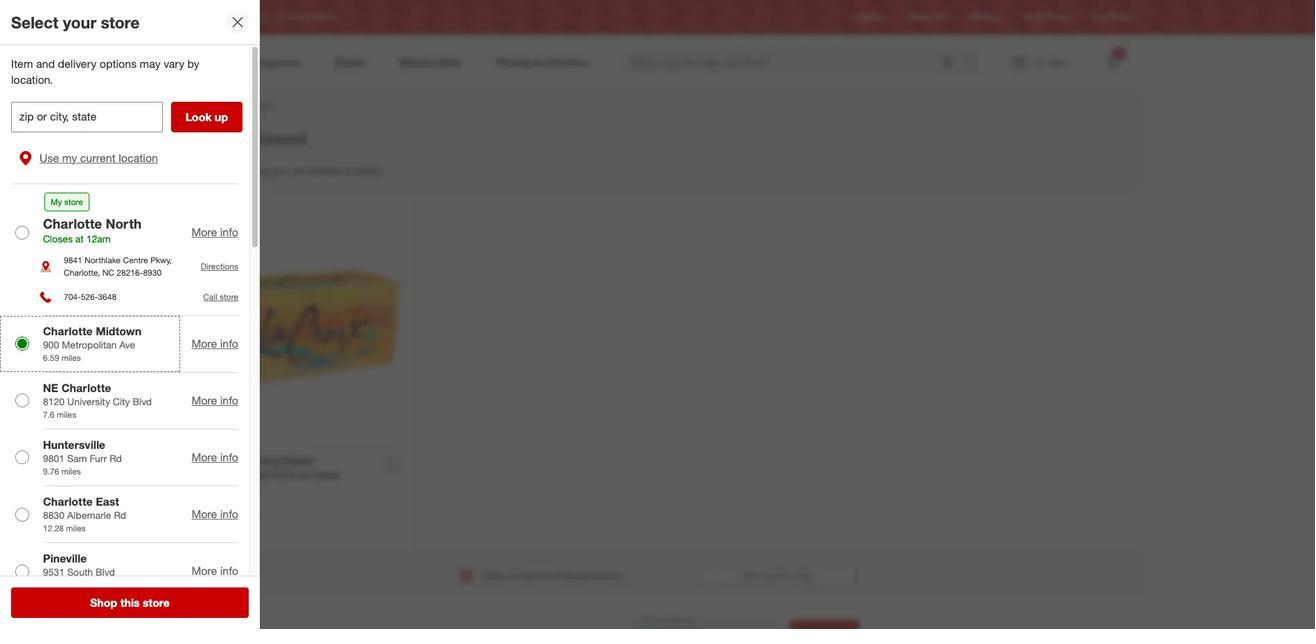 Task type: locate. For each thing, give the bounding box(es) containing it.
more info link
[[192, 225, 238, 239], [192, 337, 238, 351], [192, 394, 238, 408], [192, 451, 238, 464], [192, 508, 238, 521], [192, 564, 238, 578]]

midtown
[[96, 324, 142, 338]]

6 info from the top
[[220, 564, 238, 578]]

search button
[[958, 47, 991, 80]]

miles for east
[[66, 523, 86, 534]]

your
[[63, 12, 96, 32]]

0 horizontal spatial blvd
[[96, 566, 115, 578]]

6 more from the top
[[192, 564, 217, 578]]

charlotte inside charlotte north closes at 12am
[[43, 215, 102, 231]]

charlotte
[[278, 12, 312, 22], [43, 215, 102, 231], [43, 324, 93, 338], [61, 381, 111, 395], [43, 495, 93, 509]]

6 more info from the top
[[192, 564, 238, 578]]

more info link for ne charlotte
[[192, 394, 238, 408]]

weekly ad
[[907, 12, 946, 22]]

charlotte inside ne charlotte 8120 university city blvd 7.6 miles
[[61, 381, 111, 395]]

north for charlotte north closes at 12am
[[106, 215, 142, 231]]

2 info from the top
[[220, 337, 238, 351]]

0 vertical spatial at
[[343, 163, 353, 177]]

3 more from the top
[[192, 394, 217, 408]]

us
[[506, 570, 516, 582]]

info for charlotte north
[[220, 225, 238, 239]]

1 vertical spatial blvd
[[96, 566, 115, 578]]

8930
[[143, 267, 162, 278]]

11
[[1116, 49, 1124, 58]]

1 more info link from the top
[[192, 225, 238, 239]]

shop this store button
[[11, 588, 249, 618]]

find stores
[[1093, 12, 1135, 22]]

4 info from the top
[[220, 451, 238, 464]]

412
[[229, 509, 243, 520]]

None radio
[[15, 226, 29, 240], [15, 337, 29, 351], [15, 451, 29, 465], [15, 226, 29, 240], [15, 337, 29, 351], [15, 451, 29, 465]]

-
[[241, 468, 246, 482]]

more info link up $4.19
[[192, 508, 238, 521]]

more down $4.19
[[192, 564, 217, 578]]

info up 'tangerine'
[[220, 451, 238, 464]]

more up directions link on the left
[[192, 225, 217, 239]]

0 vertical spatial this
[[556, 570, 571, 582]]

target
[[1024, 12, 1047, 22]]

call store link
[[203, 292, 238, 302]]

6 more info link from the top
[[192, 564, 238, 578]]

412 link
[[186, 508, 243, 521]]

north inside charlotte north closes at 12am
[[106, 215, 142, 231]]

looked
[[306, 163, 340, 177]]

redcard
[[969, 12, 1002, 22]]

more info link up 'tangerine'
[[192, 451, 238, 464]]

rd inside huntersville 9801 sam furr rd 9.76 miles
[[110, 453, 122, 464]]

northlake
[[85, 255, 121, 266]]

info up directions link on the left
[[220, 225, 238, 239]]

1 info from the top
[[220, 225, 238, 239]]

1 vertical spatial this
[[120, 596, 140, 610]]

4 more info link from the top
[[192, 451, 238, 464]]

miles inside charlotte midtown 900 metropolitan ave 6.59 miles
[[61, 353, 81, 363]]

take a quick survey
[[741, 571, 814, 581]]

miles inside huntersville 9801 sam furr rd 9.76 miles
[[61, 466, 81, 477]]

miles for midtown
[[61, 353, 81, 363]]

rd down east
[[114, 509, 126, 521]]

miles down sam
[[61, 466, 81, 477]]

this right shop
[[120, 596, 140, 610]]

more info up $4.19
[[192, 508, 238, 521]]

2 more from the top
[[192, 337, 217, 351]]

12am
[[86, 233, 111, 244]]

stores
[[1111, 12, 1135, 22]]

blvd inside ne charlotte 8120 university city blvd 7.6 miles
[[133, 396, 152, 407]]

1 vertical spatial rd
[[114, 509, 126, 521]]

None text field
[[635, 621, 779, 629]]

sparkling
[[230, 454, 281, 468]]

0 vertical spatial north
[[314, 12, 335, 22]]

experience.
[[574, 570, 625, 582]]

more info link up directions link on the left
[[192, 225, 238, 239]]

more info link down call at left top
[[192, 337, 238, 351]]

find
[[1093, 12, 1109, 22]]

pineville 9531 south blvd
[[43, 552, 115, 578]]

info down 'tangerine'
[[220, 508, 238, 521]]

recently
[[181, 129, 247, 148]]

this right improve
[[556, 570, 571, 582]]

north
[[314, 12, 335, 22], [106, 215, 142, 231]]

charlotte inside charlotte midtown 900 metropolitan ave 6.59 miles
[[43, 324, 93, 338]]

city
[[113, 396, 130, 407]]

blvd inside pineville 9531 south blvd
[[96, 566, 115, 578]]

more info for charlotte north
[[192, 225, 238, 239]]

0 horizontal spatial at
[[75, 233, 84, 244]]

more down call at left top
[[192, 337, 217, 351]]

a
[[760, 571, 764, 581]]

nc
[[102, 267, 114, 278]]

east
[[96, 495, 119, 509]]

4 more info from the top
[[192, 451, 238, 464]]

my store
[[51, 197, 83, 207]]

furr
[[90, 453, 107, 464]]

4 more from the top
[[192, 451, 217, 464]]

find stores link
[[1093, 11, 1135, 23]]

more info up lacroix
[[192, 394, 238, 408]]

more up lacroix
[[192, 394, 217, 408]]

more up $4.19
[[192, 508, 217, 521]]

charlotte for charlotte north
[[278, 12, 312, 22]]

here's
[[181, 163, 213, 177]]

5 more info link from the top
[[192, 508, 238, 521]]

charlotte inside the charlotte east 8830 albemarle rd 12.28 miles
[[43, 495, 93, 509]]

south
[[67, 566, 93, 578]]

1 vertical spatial at
[[75, 233, 84, 244]]

more info for charlotte midtown
[[192, 337, 238, 351]]

more for pineville
[[192, 564, 217, 578]]

None text field
[[11, 102, 163, 132]]

3 more info link from the top
[[192, 394, 238, 408]]

5 more info from the top
[[192, 508, 238, 521]]

info down the 412 at the left
[[220, 564, 238, 578]]

sam
[[67, 453, 87, 464]]

tangerine
[[186, 468, 238, 482]]

5 info from the top
[[220, 508, 238, 521]]

directions
[[201, 261, 238, 272]]

shop this store
[[90, 596, 170, 610]]

blvd
[[133, 396, 152, 407], [96, 566, 115, 578]]

may
[[140, 57, 161, 71]]

1 horizontal spatial blvd
[[133, 396, 152, 407]]

info for charlotte east
[[220, 508, 238, 521]]

1 horizontal spatial this
[[556, 570, 571, 582]]

viewed
[[252, 129, 306, 148]]

0 vertical spatial blvd
[[133, 396, 152, 407]]

0 horizontal spatial this
[[120, 596, 140, 610]]

0 vertical spatial rd
[[110, 453, 122, 464]]

none text field inside select your store dialog
[[11, 102, 163, 132]]

lacroix sparkling water tangerine - 8pk/12 fl oz cans image
[[203, 228, 403, 428]]

store right call at left top
[[220, 292, 238, 302]]

info up lacroix
[[220, 394, 238, 408]]

ne
[[43, 381, 58, 395]]

more for charlotte north
[[192, 225, 217, 239]]

miles inside ne charlotte 8120 university city blvd 7.6 miles
[[57, 409, 76, 420]]

None radio
[[15, 394, 29, 408], [15, 508, 29, 522], [15, 565, 29, 579], [15, 394, 29, 408], [15, 508, 29, 522], [15, 565, 29, 579]]

What can we help you find? suggestions appear below search field
[[623, 47, 968, 78]]

at left 'lately.'
[[343, 163, 353, 177]]

improve
[[519, 570, 553, 582]]

my
[[51, 197, 62, 207]]

1 more info from the top
[[192, 225, 238, 239]]

rd for charlotte east
[[114, 509, 126, 521]]

more info for ne charlotte
[[192, 394, 238, 408]]

more info down call at left top
[[192, 337, 238, 351]]

this
[[556, 570, 571, 582], [120, 596, 140, 610]]

rd
[[110, 453, 122, 464], [114, 509, 126, 521]]

miles right 7.6
[[57, 409, 76, 420]]

charlotte for charlotte north closes at 12am
[[43, 215, 102, 231]]

blvd right south
[[96, 566, 115, 578]]

blvd right the city
[[133, 396, 152, 407]]

take
[[741, 571, 757, 581]]

select your store dialog
[[0, 0, 260, 629]]

1 vertical spatial north
[[106, 215, 142, 231]]

charlotte east 8830 albemarle rd 12.28 miles
[[43, 495, 126, 534]]

huntersville
[[43, 438, 105, 452]]

704-
[[64, 292, 81, 302]]

rd inside the charlotte east 8830 albemarle rd 12.28 miles
[[114, 509, 126, 521]]

info down the call store
[[220, 337, 238, 351]]

info for pineville
[[220, 564, 238, 578]]

more up 'tangerine'
[[192, 451, 217, 464]]

use my current location
[[40, 151, 158, 165]]

more info up 'tangerine'
[[192, 451, 238, 464]]

1 horizontal spatial at
[[343, 163, 353, 177]]

redcard link
[[969, 11, 1002, 23]]

3 info from the top
[[220, 394, 238, 408]]

charlotte inside dropdown button
[[278, 12, 312, 22]]

more info link for huntersville
[[192, 451, 238, 464]]

more info link up lacroix
[[192, 394, 238, 408]]

charlotte midtown 900 metropolitan ave 6.59 miles
[[43, 324, 142, 363]]

everything
[[216, 163, 268, 177]]

5 more from the top
[[192, 508, 217, 521]]

more info down $4.19
[[192, 564, 238, 578]]

more info for charlotte east
[[192, 508, 238, 521]]

more for charlotte midtown
[[192, 337, 217, 351]]

viewhistory
[[226, 99, 276, 111]]

more for charlotte east
[[192, 508, 217, 521]]

0 horizontal spatial north
[[106, 215, 142, 231]]

target circle
[[1024, 12, 1070, 22]]

more info up directions link on the left
[[192, 225, 238, 239]]

huntersville 9801 sam furr rd 9.76 miles
[[43, 438, 122, 477]]

oz
[[297, 468, 309, 482]]

more info for huntersville
[[192, 451, 238, 464]]

1 horizontal spatial north
[[314, 12, 335, 22]]

more info link for charlotte north
[[192, 225, 238, 239]]

miles down 'albemarle' at the bottom left of page
[[66, 523, 86, 534]]

store right shop
[[143, 596, 170, 610]]

1 more from the top
[[192, 225, 217, 239]]

more info link down $4.19
[[192, 564, 238, 578]]

miles for 9801
[[61, 466, 81, 477]]

miles right 6.59
[[61, 353, 81, 363]]

2 more info link from the top
[[192, 337, 238, 351]]

at left 12am
[[75, 233, 84, 244]]

rd right the furr
[[110, 453, 122, 464]]

ad
[[936, 12, 946, 22]]

north inside charlotte north dropdown button
[[314, 12, 335, 22]]

2 more info from the top
[[192, 337, 238, 351]]

at inside charlotte north closes at 12am
[[75, 233, 84, 244]]

3 more info from the top
[[192, 394, 238, 408]]

11 link
[[1099, 47, 1129, 78]]

water
[[284, 454, 314, 468]]

miles inside the charlotte east 8830 albemarle rd 12.28 miles
[[66, 523, 86, 534]]



Task type: describe. For each thing, give the bounding box(es) containing it.
charlotte north
[[278, 12, 335, 22]]

location.
[[11, 73, 53, 87]]

north for charlotte north
[[314, 12, 335, 22]]

location
[[119, 151, 158, 165]]

take a quick survey button
[[698, 565, 857, 587]]

charlotte for charlotte east 8830 albemarle rd 12.28 miles
[[43, 495, 93, 509]]

look up button
[[171, 102, 243, 132]]

8pk/12
[[249, 468, 284, 482]]

more info link for pineville
[[192, 564, 238, 578]]

store right your at the left top of page
[[101, 12, 140, 32]]

charlotte for charlotte midtown 900 metropolitan ave 6.59 miles
[[43, 324, 93, 338]]

28216-
[[117, 267, 143, 278]]

ave
[[119, 339, 135, 350]]

store right my
[[64, 197, 83, 207]]

fl
[[287, 468, 294, 482]]

704-526-3648
[[64, 292, 117, 302]]

charlotte north closes at 12am
[[43, 215, 142, 244]]

7.6
[[43, 409, 55, 420]]

use
[[40, 151, 59, 165]]

survey
[[789, 571, 814, 581]]

item and delivery options may vary by location.
[[11, 57, 199, 87]]

help us improve this experience.
[[483, 570, 625, 582]]

lacroix
[[186, 454, 227, 468]]

here's everything you've looked at lately.
[[181, 163, 383, 177]]

6.59
[[43, 353, 59, 363]]

8120
[[43, 396, 65, 407]]

9.76
[[43, 466, 59, 477]]

you've
[[271, 163, 303, 177]]

search
[[958, 57, 991, 70]]

pkwy,
[[151, 255, 172, 266]]

/
[[220, 99, 223, 111]]

charlotte north button
[[252, 5, 344, 30]]

$4.19
[[186, 529, 214, 543]]

vary
[[164, 57, 185, 71]]

lacroix sparkling water tangerine - 8pk/12 fl oz cans
[[186, 454, 340, 482]]

recently viewed
[[181, 129, 306, 148]]

lately.
[[356, 163, 383, 177]]

registry link
[[854, 11, 885, 23]]

look up
[[186, 110, 228, 124]]

weekly
[[907, 12, 934, 22]]

options
[[100, 57, 137, 71]]

my
[[62, 151, 77, 165]]

9841
[[64, 255, 82, 266]]

current
[[80, 151, 116, 165]]

weekly ad link
[[907, 11, 946, 23]]

quick
[[767, 571, 787, 581]]

store inside 'button'
[[143, 596, 170, 610]]

select your store
[[11, 12, 140, 32]]

more for ne charlotte
[[192, 394, 217, 408]]

by
[[188, 57, 199, 71]]

registry
[[854, 12, 885, 22]]

3648
[[98, 292, 117, 302]]

more info link for charlotte east
[[192, 508, 238, 521]]

more info link for charlotte midtown
[[192, 337, 238, 351]]

more info for pineville
[[192, 564, 238, 578]]

account
[[181, 99, 217, 111]]

use my current location link
[[11, 141, 238, 175]]

info for ne charlotte
[[220, 394, 238, 408]]

albemarle
[[67, 509, 111, 521]]

closes
[[43, 233, 73, 244]]

target circle link
[[1024, 11, 1070, 23]]

university
[[67, 396, 110, 407]]

this inside 'button'
[[120, 596, 140, 610]]

info for huntersville
[[220, 451, 238, 464]]

up
[[215, 110, 228, 124]]

item
[[11, 57, 33, 71]]

charlotte,
[[64, 267, 100, 278]]

and
[[36, 57, 55, 71]]

look
[[186, 110, 212, 124]]

select
[[11, 12, 58, 32]]

12.28
[[43, 523, 64, 534]]

directions link
[[201, 261, 238, 272]]

rd for huntersville
[[110, 453, 122, 464]]

metropolitan
[[62, 339, 117, 350]]

shop
[[90, 596, 117, 610]]

9531
[[43, 566, 65, 578]]

lacroix sparkling water tangerine - 8pk/12 fl oz cans link
[[186, 454, 340, 482]]

circle
[[1049, 12, 1070, 22]]

pineville
[[43, 552, 87, 566]]

more for huntersville
[[192, 451, 217, 464]]

9801
[[43, 453, 65, 464]]

info for charlotte midtown
[[220, 337, 238, 351]]



Task type: vqa. For each thing, say whether or not it's contained in the screenshot.
(1st inside the $259.99 Apple Watch SE 44mm GPS (1st generation)
no



